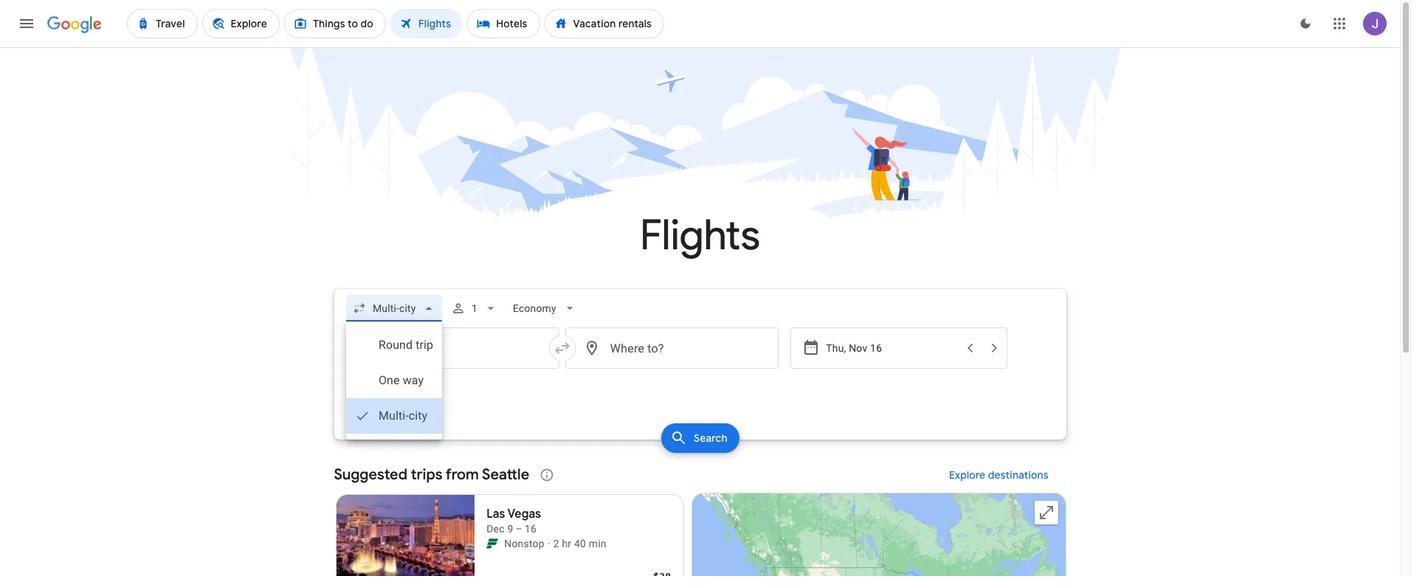 Task type: locate. For each thing, give the bounding box(es) containing it.
explore destinations
[[949, 469, 1049, 482]]

frontier image
[[487, 538, 499, 550]]

Where to? text field
[[566, 328, 779, 369]]

trips
[[411, 466, 443, 484]]

suggested
[[334, 466, 408, 484]]

suggested trips from seattle region
[[334, 458, 1067, 577]]

dec
[[487, 524, 505, 535]]

change appearance image
[[1289, 6, 1324, 41]]

explore destinations button
[[932, 458, 1067, 493]]

hr
[[562, 538, 572, 550]]

flights
[[640, 210, 761, 262]]

main menu image
[[18, 15, 35, 32]]

option
[[346, 328, 442, 363], [346, 363, 442, 399], [346, 399, 442, 434]]

9 – 16
[[508, 524, 537, 535]]

3 option from the top
[[346, 399, 442, 434]]

2
[[554, 538, 560, 550]]

None field
[[346, 295, 442, 322], [507, 295, 583, 322], [346, 295, 442, 322], [507, 295, 583, 322]]

las
[[487, 507, 505, 522]]

None text field
[[346, 328, 560, 369]]

suggested trips from seattle
[[334, 466, 530, 484]]

1 button
[[445, 291, 504, 326]]

nonstop
[[505, 538, 545, 550]]

 image
[[548, 537, 551, 552]]



Task type: vqa. For each thing, say whether or not it's contained in the screenshot.
THE 'ROUND TRIP ECONOMY' to the top
no



Task type: describe. For each thing, give the bounding box(es) containing it.
vegas
[[508, 507, 541, 522]]

2 hr 40 min
[[554, 538, 607, 550]]

search
[[694, 432, 728, 445]]

1 option from the top
[[346, 328, 442, 363]]

Flight search field
[[322, 289, 1079, 458]]

38 US dollars text field
[[654, 571, 672, 577]]

seattle
[[482, 466, 530, 484]]

add
[[364, 386, 384, 400]]

Departure text field
[[826, 329, 957, 368]]

destinations
[[988, 469, 1049, 482]]

las vegas dec 9 – 16
[[487, 507, 541, 535]]

select your ticket type. list box
[[346, 322, 442, 440]]

from
[[446, 466, 479, 484]]

2 option from the top
[[346, 363, 442, 399]]

explore
[[949, 469, 986, 482]]

min
[[589, 538, 607, 550]]

add flight
[[364, 386, 412, 400]]

40
[[574, 538, 586, 550]]

flight
[[386, 386, 412, 400]]

search button
[[661, 424, 740, 453]]

none text field inside flight search box
[[346, 328, 560, 369]]

1
[[472, 303, 478, 315]]

add flight button
[[346, 381, 430, 405]]



